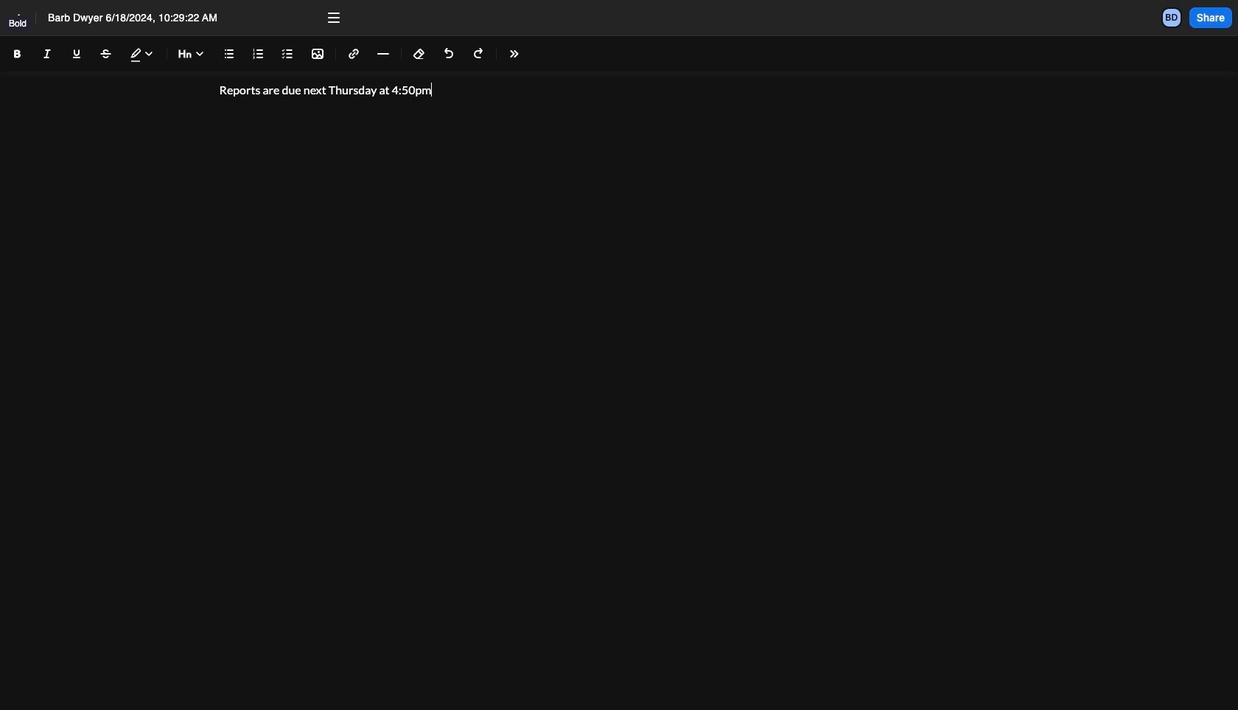 Task type: describe. For each thing, give the bounding box(es) containing it.
divider line image
[[375, 48, 392, 60]]

clear style image
[[411, 45, 428, 63]]

more image
[[325, 9, 343, 27]]

underline image
[[68, 45, 86, 63]]

link image
[[345, 45, 363, 63]]

bulleted list image
[[220, 45, 238, 63]]



Task type: locate. For each thing, give the bounding box(es) containing it.
insert image image
[[309, 45, 327, 63]]

checklist image
[[279, 45, 297, 63]]

None text field
[[48, 10, 310, 25]]

italic image
[[38, 45, 56, 63]]

bold image
[[9, 45, 27, 63]]

tooltip
[[3, 14, 32, 42]]

undo image
[[440, 45, 458, 63]]

all notes image
[[9, 9, 27, 27]]

format options image
[[506, 45, 523, 63]]

redo image
[[470, 45, 487, 63]]

strikethrough image
[[97, 45, 115, 63]]

numbered list image
[[250, 45, 268, 63]]



Task type: vqa. For each thing, say whether or not it's contained in the screenshot.
3rd right icon
no



